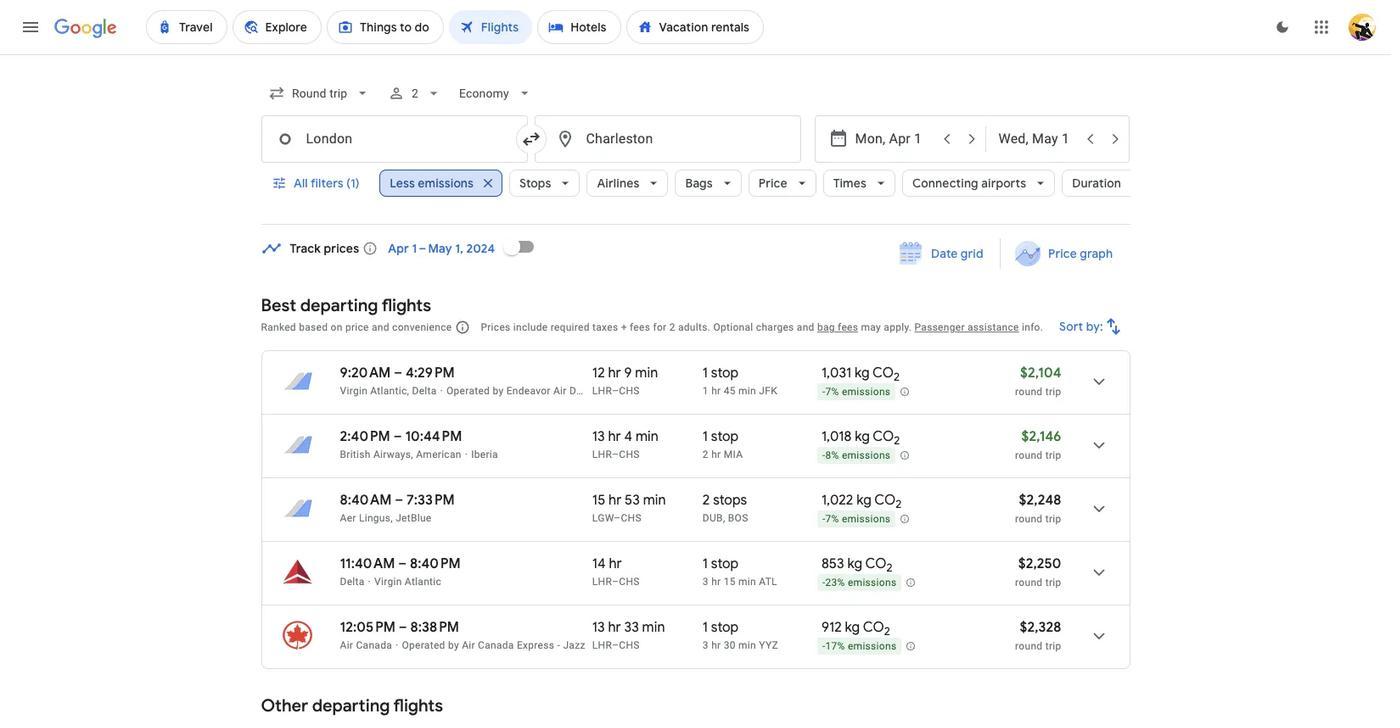Task type: vqa. For each thing, say whether or not it's contained in the screenshot.
853
yes



Task type: describe. For each thing, give the bounding box(es) containing it.
7% for 1,022
[[825, 514, 839, 526]]

853 kg co 2
[[822, 556, 893, 576]]

7% for 1,031
[[825, 386, 839, 398]]

connecting airports
[[912, 176, 1026, 191]]

1 – may
[[412, 241, 452, 256]]

- for 1,022
[[822, 514, 825, 526]]

13 hr 4 min lhr – chs
[[592, 429, 658, 461]]

hr inside the 1 stop 2 hr mia
[[711, 449, 721, 461]]

– up virgin atlantic
[[398, 556, 407, 573]]

for
[[653, 322, 667, 334]]

stop for 13 hr 33 min
[[711, 620, 739, 637]]

– inside 15 hr 53 min lgw – chs
[[614, 513, 621, 525]]

- for 912
[[822, 641, 825, 653]]

Arrival time: 7:33 PM. text field
[[407, 492, 455, 509]]

operated by endeavor air dba delta connection
[[446, 385, 674, 397]]

grid
[[960, 246, 983, 261]]

1,031
[[822, 365, 851, 382]]

$2,248 round trip
[[1015, 492, 1061, 525]]

30
[[724, 640, 736, 652]]

9:20 am – 4:29 pm
[[340, 365, 455, 382]]

Arrival time: 8:38 PM. text field
[[410, 620, 459, 637]]

23%
[[825, 577, 845, 589]]

find the best price region
[[261, 227, 1130, 283]]

flights for best departing flights
[[382, 295, 431, 317]]

endeavor
[[506, 385, 551, 397]]

1 for 12 hr 9 min
[[703, 365, 708, 382]]

– up british airways, american
[[394, 429, 402, 446]]

min inside 1 stop 1 hr 45 min jfk
[[738, 385, 756, 397]]

8%
[[825, 450, 839, 462]]

lhr inside 14 hr lhr – chs
[[592, 576, 612, 588]]

price for price
[[759, 176, 787, 191]]

stops button
[[509, 163, 580, 204]]

1 stop flight. element for 14 hr
[[703, 556, 739, 575]]

hr inside 15 hr 53 min lgw – chs
[[609, 492, 622, 509]]

1,022 kg co 2
[[822, 492, 902, 512]]

bos
[[728, 513, 748, 525]]

min inside 1 stop 3 hr 15 min atl
[[738, 576, 756, 588]]

price for price graph
[[1048, 246, 1077, 261]]

9:20 am
[[340, 365, 391, 382]]

2 button
[[381, 73, 449, 114]]

1 horizontal spatial delta
[[412, 385, 437, 397]]

taxes
[[592, 322, 618, 334]]

1 stop 1 hr 45 min jfk
[[703, 365, 777, 397]]

lhr for 13 hr 4 min
[[592, 449, 612, 461]]

yyz
[[759, 640, 778, 652]]

trip for $2,328
[[1045, 641, 1061, 653]]

sort
[[1059, 319, 1083, 334]]

11:40 am – 8:40 pm
[[340, 556, 461, 573]]

0 horizontal spatial air
[[340, 640, 353, 652]]

,
[[723, 513, 725, 525]]

kg for 1,018
[[855, 429, 870, 446]]

airlines
[[597, 176, 640, 191]]

(1)
[[346, 176, 359, 191]]

1 horizontal spatial air
[[462, 640, 475, 652]]

-8% emissions
[[822, 450, 891, 462]]

assistance
[[968, 322, 1019, 334]]

operated for operated by air canada express - jazz
[[402, 640, 445, 652]]

co for 1,018
[[873, 429, 894, 446]]

mia
[[724, 449, 743, 461]]

$2,104 round trip
[[1015, 365, 1061, 398]]

learn more about tracked prices image
[[363, 241, 378, 256]]

dba
[[569, 385, 590, 397]]

by:
[[1086, 319, 1103, 334]]

round for $2,146
[[1015, 450, 1043, 462]]

2248 US dollars text field
[[1019, 492, 1061, 509]]

- for 1,031
[[822, 386, 825, 398]]

2 horizontal spatial delta
[[593, 385, 617, 397]]

1 stop flight. element for 12 hr 9 min
[[703, 365, 739, 384]]

1 stop flight. element for 13 hr 4 min
[[703, 429, 739, 448]]

emissions inside less emissions 'popup button'
[[418, 176, 474, 191]]

1 fees from the left
[[630, 322, 650, 334]]

departing for best
[[300, 295, 378, 317]]

on
[[331, 322, 343, 334]]

iberia
[[471, 449, 498, 461]]

all
[[293, 176, 307, 191]]

1 for 13 hr 4 min
[[703, 429, 708, 446]]

date grid button
[[887, 239, 997, 269]]

min inside 13 hr 33 min lhr – chs
[[642, 620, 665, 637]]

adults.
[[678, 322, 711, 334]]

layover (1 of 1) is a 2 hr layover at miami international airport in miami. element
[[703, 448, 813, 462]]

2:40 pm – 10:44 pm
[[340, 429, 462, 446]]

best departing flights
[[261, 295, 431, 317]]

2:40 pm
[[340, 429, 390, 446]]

12:05 pm – 8:38 pm
[[340, 620, 459, 637]]

apr
[[388, 241, 409, 256]]

– inside 14 hr lhr – chs
[[612, 576, 619, 588]]

kg for 912
[[845, 620, 860, 637]]

duration button
[[1062, 163, 1150, 204]]

lhr for 12 hr 9 min
[[592, 385, 612, 397]]

– inside 8:40 am – 7:33 pm aer lingus, jetblue
[[395, 492, 403, 509]]

layover (1 of 2) is a 1 hr 35 min layover at dublin airport in dublin. layover (2 of 2) is a 3 hr 3 min layover at boston logan international airport in boston. element
[[703, 512, 813, 525]]

leaves heathrow airport at 11:40 am on monday, april 1 and arrives at charleston international airport at 8:40 pm on monday, april 1. element
[[340, 556, 461, 573]]

flight details. leaves heathrow airport at 12:05 pm on monday, april 1 and arrives at charleston international airport at 8:38 pm on monday, april 1. image
[[1078, 616, 1119, 657]]

track prices
[[290, 241, 359, 256]]

passenger
[[915, 322, 965, 334]]

2 inside 853 kg co 2
[[887, 561, 893, 576]]

2 stops flight. element
[[703, 492, 747, 512]]

virgin atlantic, delta
[[340, 385, 437, 397]]

charges
[[756, 322, 794, 334]]

less
[[390, 176, 415, 191]]

prices
[[324, 241, 359, 256]]

Return text field
[[999, 116, 1077, 162]]

lhr for 13 hr 33 min
[[592, 640, 612, 652]]

-7% emissions for 1,031
[[822, 386, 891, 398]]

0 horizontal spatial delta
[[340, 576, 365, 588]]

2 fees from the left
[[838, 322, 858, 334]]

1 stop 3 hr 15 min atl
[[703, 556, 777, 588]]

main content containing best departing flights
[[261, 227, 1130, 726]]

convenience
[[392, 322, 452, 334]]

connecting airports button
[[902, 163, 1055, 204]]

change appearance image
[[1262, 7, 1303, 48]]

2 stops dub , bos
[[703, 492, 748, 525]]

1 stop 2 hr mia
[[703, 429, 743, 461]]

1 canada from the left
[[356, 640, 392, 652]]

stop for 14 hr
[[711, 556, 739, 573]]

emissions for 1,031
[[842, 386, 891, 398]]

$2,146
[[1021, 429, 1061, 446]]

duration
[[1072, 176, 1121, 191]]

15 inside 1 stop 3 hr 15 min atl
[[724, 576, 736, 588]]

1,022
[[822, 492, 853, 509]]

8:40 am – 7:33 pm aer lingus, jetblue
[[340, 492, 455, 525]]

4:29 pm
[[406, 365, 455, 382]]

lgw
[[592, 513, 614, 525]]

-17% emissions
[[822, 641, 897, 653]]

12
[[592, 365, 605, 382]]

chs for 4
[[619, 449, 640, 461]]

53
[[625, 492, 640, 509]]

co for 912
[[863, 620, 884, 637]]

min inside 15 hr 53 min lgw – chs
[[643, 492, 666, 509]]

8:40 pm
[[410, 556, 461, 573]]

912 kg co 2
[[822, 620, 890, 639]]

13 hr 33 min lhr – chs
[[592, 620, 665, 652]]

prices
[[481, 322, 511, 334]]

– inside "12 hr 9 min lhr – chs"
[[612, 385, 619, 397]]

1 stop flight. element for 13 hr 33 min
[[703, 620, 739, 639]]

total duration 15 hr 53 min. element
[[592, 492, 703, 512]]

jetblue
[[396, 513, 432, 525]]

flight details. leaves heathrow airport at 9:20 am on monday, april 1 and arrives at charleston international airport at 4:29 pm on monday, april 1. image
[[1078, 362, 1119, 402]]

by for air
[[448, 640, 459, 652]]

emissions for 1,022
[[842, 514, 891, 526]]

atl
[[759, 576, 777, 588]]

– left 8:38 pm
[[399, 620, 407, 637]]

express
[[517, 640, 554, 652]]

airways,
[[373, 449, 413, 461]]

leaves heathrow airport at 12:05 pm on monday, april 1 and arrives at charleston international airport at 8:38 pm on monday, april 1. element
[[340, 620, 459, 637]]

virgin for virgin atlantic
[[374, 576, 402, 588]]

round for $2,104
[[1015, 386, 1043, 398]]

- for 853
[[822, 577, 825, 589]]

2250 US dollars text field
[[1018, 556, 1061, 573]]

operated by air canada express - jazz
[[402, 640, 585, 652]]

graph
[[1080, 246, 1113, 261]]

853
[[822, 556, 844, 573]]

Arrival time: 8:40 PM. text field
[[410, 556, 461, 573]]

date
[[931, 246, 957, 261]]

3 for 14 hr
[[703, 576, 709, 588]]



Task type: locate. For each thing, give the bounding box(es) containing it.
min right 4
[[636, 429, 658, 446]]

15 up lgw
[[592, 492, 605, 509]]

0 horizontal spatial virgin
[[340, 385, 368, 397]]

leaves london gatwick airport at 8:40 am on monday, april 1 and arrives at charleston international airport at 7:33 pm on monday, april 1. element
[[340, 492, 455, 509]]

Departure time: 11:40 AM. text field
[[340, 556, 395, 573]]

2 inside 912 kg co 2
[[884, 625, 890, 639]]

min right 33
[[642, 620, 665, 637]]

chs inside 15 hr 53 min lgw – chs
[[621, 513, 642, 525]]

4
[[624, 429, 632, 446]]

- down "853"
[[822, 577, 825, 589]]

2 7% from the top
[[825, 514, 839, 526]]

emissions down 1,022 kg co 2
[[842, 514, 891, 526]]

chs inside 14 hr lhr – chs
[[619, 576, 640, 588]]

stop inside 1 stop 3 hr 30 min yyz
[[711, 620, 739, 637]]

2024
[[466, 241, 495, 256]]

hr
[[608, 365, 621, 382], [711, 385, 721, 397], [608, 429, 621, 446], [711, 449, 721, 461], [609, 492, 622, 509], [609, 556, 622, 573], [711, 576, 721, 588], [608, 620, 621, 637], [711, 640, 721, 652]]

1 and from the left
[[372, 322, 389, 334]]

2104 US dollars text field
[[1020, 365, 1061, 382]]

1 down dub
[[703, 556, 708, 573]]

other
[[261, 696, 308, 717]]

13 inside the 13 hr 4 min lhr – chs
[[592, 429, 605, 446]]

hr left 4
[[608, 429, 621, 446]]

kg inside 1,018 kg co 2
[[855, 429, 870, 446]]

1 vertical spatial 7%
[[825, 514, 839, 526]]

none search field containing all filters (1)
[[261, 73, 1150, 225]]

4 trip from the top
[[1045, 577, 1061, 589]]

round inside $2,248 round trip
[[1015, 514, 1043, 525]]

delta down 11:40 am
[[340, 576, 365, 588]]

price
[[345, 322, 369, 334]]

optional
[[713, 322, 753, 334]]

13 left 33
[[592, 620, 605, 637]]

2 13 from the top
[[592, 620, 605, 637]]

trip down $2,250 at bottom right
[[1045, 577, 1061, 589]]

1 13 from the top
[[592, 429, 605, 446]]

3 trip from the top
[[1045, 514, 1061, 525]]

1 1 stop flight. element from the top
[[703, 365, 739, 384]]

dub
[[703, 513, 723, 525]]

-7% emissions down 1,031 kg co 2 on the bottom
[[822, 386, 891, 398]]

min up connection
[[635, 365, 658, 382]]

1,018
[[822, 429, 852, 446]]

operated down 4:29 pm
[[446, 385, 490, 397]]

chs inside "12 hr 9 min lhr – chs"
[[619, 385, 640, 397]]

virgin
[[340, 385, 368, 397], [374, 576, 402, 588]]

co inside 912 kg co 2
[[863, 620, 884, 637]]

Departure time: 2:40 PM. text field
[[340, 429, 390, 446]]

hr left 33
[[608, 620, 621, 637]]

aer
[[340, 513, 356, 525]]

1 1 from the top
[[703, 365, 708, 382]]

and right price
[[372, 322, 389, 334]]

flights for other departing flights
[[393, 696, 443, 717]]

3 inside 1 stop 3 hr 15 min atl
[[703, 576, 709, 588]]

– inside the 13 hr 4 min lhr – chs
[[612, 449, 619, 461]]

1 -7% emissions from the top
[[822, 386, 891, 398]]

hr left mia at the bottom of page
[[711, 449, 721, 461]]

0 vertical spatial 7%
[[825, 386, 839, 398]]

stop up layover (1 of 1) is a 3 hr 15 min layover at hartsfield-jackson atlanta international airport in atlanta. element
[[711, 556, 739, 573]]

kg right 1,031
[[855, 365, 870, 382]]

main menu image
[[20, 17, 41, 37]]

ranked
[[261, 322, 296, 334]]

min right 45
[[738, 385, 756, 397]]

departing for other
[[312, 696, 390, 717]]

- down 1,022
[[822, 514, 825, 526]]

total duration 13 hr 4 min. element
[[592, 429, 703, 448]]

4 lhr from the top
[[592, 640, 612, 652]]

1 inside 1 stop 3 hr 15 min atl
[[703, 556, 708, 573]]

trip inside $2,250 round trip
[[1045, 577, 1061, 589]]

virgin down the 9:20 am text field
[[340, 385, 368, 397]]

air canada
[[340, 640, 392, 652]]

hr inside "12 hr 9 min lhr – chs"
[[608, 365, 621, 382]]

1 stop flight. element up 30
[[703, 620, 739, 639]]

trip
[[1045, 386, 1061, 398], [1045, 450, 1061, 462], [1045, 514, 1061, 525], [1045, 577, 1061, 589], [1045, 641, 1061, 653]]

1 stop flight. element up 45
[[703, 365, 739, 384]]

trip down $2,146
[[1045, 450, 1061, 462]]

2 -7% emissions from the top
[[822, 514, 891, 526]]

– inside 13 hr 33 min lhr – chs
[[612, 640, 619, 652]]

0 vertical spatial virgin
[[340, 385, 368, 397]]

0 horizontal spatial  image
[[368, 576, 371, 588]]

bags
[[685, 176, 713, 191]]

2 inside 1,018 kg co 2
[[894, 434, 900, 448]]

stop inside 1 stop 1 hr 45 min jfk
[[711, 365, 739, 382]]

swap origin and destination. image
[[521, 129, 541, 149]]

Arrival time: 4:29 PM. text field
[[406, 365, 455, 382]]

round down $2,104 text box
[[1015, 386, 1043, 398]]

chs for 53
[[621, 513, 642, 525]]

1 vertical spatial 3
[[703, 640, 709, 652]]

emissions down 912 kg co 2
[[848, 641, 897, 653]]

3 stop from the top
[[711, 556, 739, 573]]

1 3 from the top
[[703, 576, 709, 588]]

0 vertical spatial -7% emissions
[[822, 386, 891, 398]]

price inside button
[[1048, 246, 1077, 261]]

round inside $2,250 round trip
[[1015, 577, 1043, 589]]

0 horizontal spatial 15
[[592, 492, 605, 509]]

kg inside 1,022 kg co 2
[[857, 492, 872, 509]]

0 horizontal spatial fees
[[630, 322, 650, 334]]

include
[[513, 322, 548, 334]]

hr inside 1 stop 3 hr 30 min yyz
[[711, 640, 721, 652]]

14 hr lhr – chs
[[592, 556, 640, 588]]

1 down adults.
[[703, 365, 708, 382]]

by down arrival time: 8:38 pm. text box on the bottom of page
[[448, 640, 459, 652]]

co for 853
[[865, 556, 887, 573]]

round inside $2,104 round trip
[[1015, 386, 1043, 398]]

stops
[[713, 492, 747, 509]]

1 vertical spatial 13
[[592, 620, 605, 637]]

kg for 853
[[847, 556, 862, 573]]

kg for 1,031
[[855, 365, 870, 382]]

11:40 am
[[340, 556, 395, 573]]

1 inside the 1 stop 2 hr mia
[[703, 429, 708, 446]]

date grid
[[931, 246, 983, 261]]

4 1 stop flight. element from the top
[[703, 620, 739, 639]]

flights
[[382, 295, 431, 317], [393, 696, 443, 717]]

$2,328 round trip
[[1015, 620, 1061, 653]]

0 horizontal spatial operated
[[402, 640, 445, 652]]

all filters (1) button
[[261, 163, 373, 204]]

-7% emissions
[[822, 386, 891, 398], [822, 514, 891, 526]]

departing
[[300, 295, 378, 317], [312, 696, 390, 717]]

stop inside the 1 stop 2 hr mia
[[711, 429, 739, 446]]

– up jetblue at bottom left
[[395, 492, 403, 509]]

13 inside 13 hr 33 min lhr – chs
[[592, 620, 605, 637]]

canada down departure time: 12:05 pm. 'text field'
[[356, 640, 392, 652]]

1 up layover (1 of 1) is a 2 hr layover at miami international airport in miami. 'element'
[[703, 429, 708, 446]]

trip inside $2,104 round trip
[[1045, 386, 1061, 398]]

main content
[[261, 227, 1130, 726]]

chs down total duration 14 hr. 'element'
[[619, 576, 640, 588]]

912
[[822, 620, 842, 637]]

0 vertical spatial by
[[493, 385, 504, 397]]

3 left 30
[[703, 640, 709, 652]]

hr left 45
[[711, 385, 721, 397]]

hr inside 1 stop 3 hr 15 min atl
[[711, 576, 721, 588]]

13 left 4
[[592, 429, 605, 446]]

1 vertical spatial flights
[[393, 696, 443, 717]]

leaves heathrow airport at 2:40 pm on monday, april 1 and arrives at charleston international airport at 10:44 pm on monday, april 1. element
[[340, 429, 462, 446]]

- for 1,018
[[822, 450, 825, 462]]

None field
[[261, 78, 378, 109], [452, 78, 539, 109], [261, 78, 378, 109], [452, 78, 539, 109]]

10:44 pm
[[405, 429, 462, 446]]

3 down total duration 14 hr. 'element'
[[703, 576, 709, 588]]

- down '1,018'
[[822, 450, 825, 462]]

flights down 8:38 pm
[[393, 696, 443, 717]]

0 horizontal spatial price
[[759, 176, 787, 191]]

chs down 53 at the left of page
[[621, 513, 642, 525]]

best
[[261, 295, 296, 317]]

virgin down leaves heathrow airport at 11:40 am on monday, april 1 and arrives at charleston international airport at 8:40 pm on monday, april 1. element
[[374, 576, 402, 588]]

-7% emissions down 1,022 kg co 2
[[822, 514, 891, 526]]

lhr inside "12 hr 9 min lhr – chs"
[[592, 385, 612, 397]]

delta down 4:29 pm
[[412, 385, 437, 397]]

14
[[592, 556, 606, 573]]

 image
[[465, 449, 468, 461]]

1 horizontal spatial  image
[[440, 385, 443, 397]]

1 vertical spatial price
[[1048, 246, 1077, 261]]

None text field
[[261, 115, 528, 163]]

lhr down the 14
[[592, 576, 612, 588]]

price graph
[[1048, 246, 1113, 261]]

co for 1,022
[[874, 492, 896, 509]]

min inside the 13 hr 4 min lhr – chs
[[636, 429, 658, 446]]

2 inside the 1 stop 2 hr mia
[[703, 449, 709, 461]]

chs inside 13 hr 33 min lhr – chs
[[619, 640, 640, 652]]

price graph button
[[1004, 239, 1127, 269]]

0 vertical spatial departing
[[300, 295, 378, 317]]

min right 30
[[738, 640, 756, 652]]

2 and from the left
[[797, 322, 815, 334]]

2146 US dollars text field
[[1021, 429, 1061, 446]]

stop for 12 hr 9 min
[[711, 365, 739, 382]]

kg inside 912 kg co 2
[[845, 620, 860, 637]]

flight details. leaves heathrow airport at 2:40 pm on monday, april 1 and arrives at charleston international airport at 10:44 pm on monday, april 1. image
[[1078, 425, 1119, 466]]

emissions for 853
[[848, 577, 897, 589]]

stop up 45
[[711, 365, 739, 382]]

emissions for 912
[[848, 641, 897, 653]]

min
[[635, 365, 658, 382], [738, 385, 756, 397], [636, 429, 658, 446], [643, 492, 666, 509], [738, 576, 756, 588], [642, 620, 665, 637], [738, 640, 756, 652]]

$2,250 round trip
[[1015, 556, 1061, 589]]

round for $2,248
[[1015, 514, 1043, 525]]

trip for $2,146
[[1045, 450, 1061, 462]]

1 round from the top
[[1015, 386, 1043, 398]]

0 horizontal spatial by
[[448, 640, 459, 652]]

– down total duration 14 hr. 'element'
[[612, 576, 619, 588]]

3 inside 1 stop 3 hr 30 min yyz
[[703, 640, 709, 652]]

 image down 11:40 am
[[368, 576, 371, 588]]

1 horizontal spatial and
[[797, 322, 815, 334]]

times button
[[823, 163, 896, 204]]

kg up -23% emissions
[[847, 556, 862, 573]]

13 for 13 hr 33 min
[[592, 620, 605, 637]]

air
[[553, 385, 567, 397], [340, 640, 353, 652], [462, 640, 475, 652]]

co inside 1,022 kg co 2
[[874, 492, 896, 509]]

air left the dba
[[553, 385, 567, 397]]

trip down $2,104 text box
[[1045, 386, 1061, 398]]

+
[[621, 322, 627, 334]]

round for $2,250
[[1015, 577, 1043, 589]]

chs for 9
[[619, 385, 640, 397]]

less emissions
[[390, 176, 474, 191]]

by left endeavor
[[493, 385, 504, 397]]

hr inside 14 hr lhr – chs
[[609, 556, 622, 573]]

lhr right jazz
[[592, 640, 612, 652]]

chs down 4
[[619, 449, 640, 461]]

Departure text field
[[855, 116, 933, 162]]

2 3 from the top
[[703, 640, 709, 652]]

0 vertical spatial operated
[[446, 385, 490, 397]]

connection
[[620, 385, 674, 397]]

price left graph
[[1048, 246, 1077, 261]]

kg for 1,022
[[857, 492, 872, 509]]

5 trip from the top
[[1045, 641, 1061, 653]]

1 vertical spatial -7% emissions
[[822, 514, 891, 526]]

loading results progress bar
[[0, 54, 1391, 58]]

leaves heathrow airport at 9:20 am on monday, april 1 and arrives at charleston international airport at 4:29 pm on monday, april 1. element
[[340, 365, 455, 382]]

bag
[[817, 322, 835, 334]]

2 inside "2 stops dub , bos"
[[703, 492, 710, 509]]

emissions for 1,018
[[842, 450, 891, 462]]

lhr down the 12
[[592, 385, 612, 397]]

trip down $2,248 text field
[[1045, 514, 1061, 525]]

0 vertical spatial price
[[759, 176, 787, 191]]

bag fees button
[[817, 322, 858, 334]]

12 hr 9 min lhr – chs
[[592, 365, 658, 397]]

15 left atl at right bottom
[[724, 576, 736, 588]]

8:38 pm
[[410, 620, 459, 637]]

round inside $2,146 round trip
[[1015, 450, 1043, 462]]

flight details. leaves heathrow airport at 11:40 am on monday, april 1 and arrives at charleston international airport at 8:40 pm on monday, april 1. image
[[1078, 553, 1119, 593]]

0 horizontal spatial and
[[372, 322, 389, 334]]

round for $2,328
[[1015, 641, 1043, 653]]

round inside $2,328 round trip
[[1015, 641, 1043, 653]]

1 horizontal spatial 15
[[724, 576, 736, 588]]

canada left express
[[478, 640, 514, 652]]

2 1 from the top
[[703, 385, 709, 397]]

1 7% from the top
[[825, 386, 839, 398]]

total duration 14 hr. element
[[592, 556, 703, 575]]

passenger assistance button
[[915, 322, 1019, 334]]

2 inside 1,031 kg co 2
[[894, 370, 900, 385]]

2 horizontal spatial air
[[553, 385, 567, 397]]

round down $2,250 at bottom right
[[1015, 577, 1043, 589]]

co up '-8% emissions'
[[873, 429, 894, 446]]

4 stop from the top
[[711, 620, 739, 637]]

emissions down 1,018 kg co 2
[[842, 450, 891, 462]]

hr inside 1 stop 1 hr 45 min jfk
[[711, 385, 721, 397]]

co inside 1,031 kg co 2
[[873, 365, 894, 382]]

2 round from the top
[[1015, 450, 1043, 462]]

– up atlantic, on the bottom left
[[394, 365, 402, 382]]

2 trip from the top
[[1045, 450, 1061, 462]]

co up -23% emissions
[[865, 556, 887, 573]]

trip inside $2,248 round trip
[[1045, 514, 1061, 525]]

total duration 12 hr 9 min. element
[[592, 365, 703, 384]]

7% down 1,031
[[825, 386, 839, 398]]

chs for 33
[[619, 640, 640, 652]]

british
[[340, 449, 371, 461]]

track
[[290, 241, 321, 256]]

2 inside 'popup button'
[[411, 87, 418, 100]]

3 for 13 hr 33 min
[[703, 640, 709, 652]]

None search field
[[261, 73, 1150, 225]]

and
[[372, 322, 389, 334], [797, 322, 815, 334]]

7:33 pm
[[407, 492, 455, 509]]

3 round from the top
[[1015, 514, 1043, 525]]

15 inside 15 hr 53 min lgw – chs
[[592, 492, 605, 509]]

0 vertical spatial flights
[[382, 295, 431, 317]]

kg right 1,022
[[857, 492, 872, 509]]

3 1 stop flight. element from the top
[[703, 556, 739, 575]]

lhr down total duration 13 hr 4 min. element
[[592, 449, 612, 461]]

stop for 13 hr 4 min
[[711, 429, 739, 446]]

operated
[[446, 385, 490, 397], [402, 640, 445, 652]]

1 vertical spatial by
[[448, 640, 459, 652]]

co right 1,022
[[874, 492, 896, 509]]

4 1 from the top
[[703, 556, 708, 573]]

1 horizontal spatial canada
[[478, 640, 514, 652]]

– down total duration 13 hr 33 min. element
[[612, 640, 619, 652]]

– left connection
[[612, 385, 619, 397]]

12:05 pm
[[340, 620, 396, 637]]

1 horizontal spatial fees
[[838, 322, 858, 334]]

2 canada from the left
[[478, 640, 514, 652]]

airports
[[981, 176, 1026, 191]]

co inside 1,018 kg co 2
[[873, 429, 894, 446]]

1 horizontal spatial by
[[493, 385, 504, 397]]

 image for 11:40 am – 8:40 pm
[[368, 576, 371, 588]]

2 lhr from the top
[[592, 449, 612, 461]]

3 lhr from the top
[[592, 576, 612, 588]]

air down departure time: 12:05 pm. 'text field'
[[340, 640, 353, 652]]

1 horizontal spatial virgin
[[374, 576, 402, 588]]

$2,248
[[1019, 492, 1061, 509]]

round
[[1015, 386, 1043, 398], [1015, 450, 1043, 462], [1015, 514, 1043, 525], [1015, 577, 1043, 589], [1015, 641, 1043, 653]]

hr left atl at right bottom
[[711, 576, 721, 588]]

None text field
[[534, 115, 801, 163]]

hr inside 13 hr 33 min lhr – chs
[[608, 620, 621, 637]]

1 for 14 hr
[[703, 556, 708, 573]]

5 1 from the top
[[703, 620, 708, 637]]

chs inside the 13 hr 4 min lhr – chs
[[619, 449, 640, 461]]

layover (1 of 1) is a 3 hr 15 min layover at hartsfield-jackson atlanta international airport in atlanta. element
[[703, 575, 813, 589]]

kg inside 1,031 kg co 2
[[855, 365, 870, 382]]

Departure time: 12:05 PM. text field
[[340, 620, 396, 637]]

0 vertical spatial  image
[[440, 385, 443, 397]]

less emissions button
[[380, 163, 503, 204]]

2328 US dollars text field
[[1020, 620, 1061, 637]]

-
[[822, 386, 825, 398], [822, 450, 825, 462], [822, 514, 825, 526], [822, 577, 825, 589], [557, 640, 560, 652], [822, 641, 825, 653]]

jfk
[[759, 385, 777, 397]]

4 round from the top
[[1015, 577, 1043, 589]]

operated for operated by endeavor air dba delta connection
[[446, 385, 490, 397]]

2 1 stop flight. element from the top
[[703, 429, 739, 448]]

trip down the $2,328 text box
[[1045, 641, 1061, 653]]

lhr inside the 13 hr 4 min lhr – chs
[[592, 449, 612, 461]]

9
[[624, 365, 632, 382]]

flight details. leaves london gatwick airport at 8:40 am on monday, april 1 and arrives at charleston international airport at 7:33 pm on monday, april 1. image
[[1078, 489, 1119, 530]]

1 stop flight. element down ,
[[703, 556, 739, 575]]

0 vertical spatial 13
[[592, 429, 605, 446]]

8:40 am
[[340, 492, 392, 509]]

trip for $2,250
[[1045, 577, 1061, 589]]

1 vertical spatial  image
[[368, 576, 371, 588]]

learn more about ranking image
[[455, 320, 471, 335]]

2 stop from the top
[[711, 429, 739, 446]]

trip for $2,248
[[1045, 514, 1061, 525]]

Departure time: 8:40 AM. text field
[[340, 492, 392, 509]]

kg up -17% emissions
[[845, 620, 860, 637]]

1,
[[455, 241, 463, 256]]

Arrival time: 10:44 PM. text field
[[405, 429, 462, 446]]

stop inside 1 stop 3 hr 15 min atl
[[711, 556, 739, 573]]

0 vertical spatial 15
[[592, 492, 605, 509]]

1 trip from the top
[[1045, 386, 1061, 398]]

1 for 13 hr 33 min
[[703, 620, 708, 637]]

1 stop from the top
[[711, 365, 739, 382]]

1 vertical spatial departing
[[312, 696, 390, 717]]

price inside popup button
[[759, 176, 787, 191]]

layover (1 of 1) is a 1 hr 45 min layover at john f. kennedy international airport in new york. element
[[703, 384, 813, 398]]

13 for 13 hr 4 min
[[592, 429, 605, 446]]

1 vertical spatial operated
[[402, 640, 445, 652]]

Departure time: 9:20 AM. text field
[[340, 365, 391, 382]]

1 horizontal spatial operated
[[446, 385, 490, 397]]

departing down air canada
[[312, 696, 390, 717]]

- left jazz
[[557, 640, 560, 652]]

layover (1 of 1) is a 3 hr 30 min layover at toronto pearson international airport in toronto. element
[[703, 639, 813, 653]]

13
[[592, 429, 605, 446], [592, 620, 605, 637]]

 image
[[440, 385, 443, 397], [368, 576, 371, 588]]

round down the $2,328 text box
[[1015, 641, 1043, 653]]

7%
[[825, 386, 839, 398], [825, 514, 839, 526]]

atlantic
[[405, 576, 441, 588]]

2 inside 1,022 kg co 2
[[896, 498, 902, 512]]

fees right 'bag'
[[838, 322, 858, 334]]

min left atl at right bottom
[[738, 576, 756, 588]]

0 vertical spatial 3
[[703, 576, 709, 588]]

co for 1,031
[[873, 365, 894, 382]]

air left express
[[462, 640, 475, 652]]

all filters (1)
[[293, 176, 359, 191]]

kg inside 853 kg co 2
[[847, 556, 862, 573]]

sort by: button
[[1052, 306, 1130, 347]]

7% down 1,022
[[825, 514, 839, 526]]

1 inside 1 stop 3 hr 30 min yyz
[[703, 620, 708, 637]]

45
[[724, 385, 736, 397]]

trip inside $2,328 round trip
[[1045, 641, 1061, 653]]

1,031 kg co 2
[[822, 365, 900, 385]]

apr 1 – may 1, 2024
[[388, 241, 495, 256]]

flights up convenience
[[382, 295, 431, 317]]

lhr inside 13 hr 33 min lhr – chs
[[592, 640, 612, 652]]

0 horizontal spatial canada
[[356, 640, 392, 652]]

1,018 kg co 2
[[822, 429, 900, 448]]

kg
[[855, 365, 870, 382], [855, 429, 870, 446], [857, 492, 872, 509], [847, 556, 862, 573], [845, 620, 860, 637]]

prices include required taxes + fees for 2 adults. optional charges and bag fees may apply. passenger assistance
[[481, 322, 1019, 334]]

5 round from the top
[[1015, 641, 1043, 653]]

co up -17% emissions
[[863, 620, 884, 637]]

ranked based on price and convenience
[[261, 322, 452, 334]]

$2,146 round trip
[[1015, 429, 1061, 462]]

trip for $2,104
[[1045, 386, 1061, 398]]

– down total duration 13 hr 4 min. element
[[612, 449, 619, 461]]

canada
[[356, 640, 392, 652], [478, 640, 514, 652]]

virgin for virgin atlantic, delta
[[340, 385, 368, 397]]

hr left 9
[[608, 365, 621, 382]]

min inside 1 stop 3 hr 30 min yyz
[[738, 640, 756, 652]]

-23% emissions
[[822, 577, 897, 589]]

total duration 13 hr 33 min. element
[[592, 620, 703, 639]]

stop up 30
[[711, 620, 739, 637]]

jazz
[[563, 640, 585, 652]]

and left 'bag'
[[797, 322, 815, 334]]

trip inside $2,146 round trip
[[1045, 450, 1061, 462]]

hr left 30
[[711, 640, 721, 652]]

hr right the 14
[[609, 556, 622, 573]]

emissions down 1,031 kg co 2 on the bottom
[[842, 386, 891, 398]]

- down 912
[[822, 641, 825, 653]]

min inside "12 hr 9 min lhr – chs"
[[635, 365, 658, 382]]

1 horizontal spatial price
[[1048, 246, 1077, 261]]

1 vertical spatial virgin
[[374, 576, 402, 588]]

bags button
[[675, 163, 742, 204]]

1 vertical spatial 15
[[724, 576, 736, 588]]

 image for 9:20 am – 4:29 pm
[[440, 385, 443, 397]]

min right 53 at the left of page
[[643, 492, 666, 509]]

3 1 from the top
[[703, 429, 708, 446]]

1 lhr from the top
[[592, 385, 612, 397]]

hr left 53 at the left of page
[[609, 492, 622, 509]]

17%
[[825, 641, 845, 653]]

1 stop flight. element up mia at the bottom of page
[[703, 429, 739, 448]]

fees right the +
[[630, 322, 650, 334]]

delta down the 12
[[593, 385, 617, 397]]

co inside 853 kg co 2
[[865, 556, 887, 573]]

hr inside the 13 hr 4 min lhr – chs
[[608, 429, 621, 446]]

-7% emissions for 1,022
[[822, 514, 891, 526]]

2
[[411, 87, 418, 100], [669, 322, 675, 334], [894, 370, 900, 385], [894, 434, 900, 448], [703, 449, 709, 461], [703, 492, 710, 509], [896, 498, 902, 512], [887, 561, 893, 576], [884, 625, 890, 639]]

emissions
[[418, 176, 474, 191], [842, 386, 891, 398], [842, 450, 891, 462], [842, 514, 891, 526], [848, 577, 897, 589], [848, 641, 897, 653]]

1 up layover (1 of 1) is a 3 hr 30 min layover at toronto pearson international airport in toronto. element
[[703, 620, 708, 637]]

1 stop flight. element
[[703, 365, 739, 384], [703, 429, 739, 448], [703, 556, 739, 575], [703, 620, 739, 639]]

by for endeavor
[[493, 385, 504, 397]]



